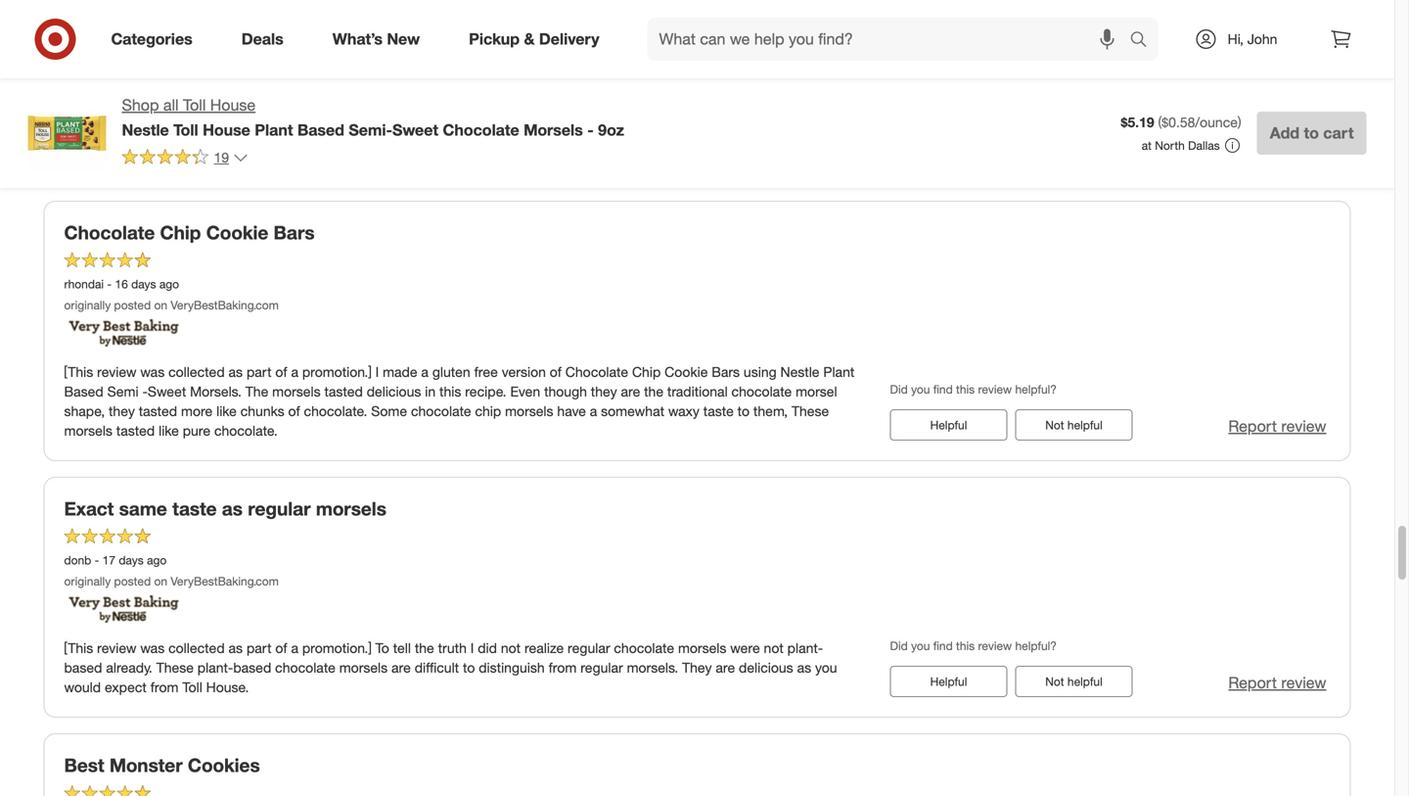Task type: locate. For each thing, give the bounding box(es) containing it.
helpful
[[1068, 418, 1103, 432], [1068, 674, 1103, 689]]

report
[[1229, 417, 1278, 436], [1229, 673, 1278, 692]]

chocolate
[[732, 383, 792, 400], [411, 402, 472, 420], [614, 639, 675, 657], [275, 659, 336, 676]]

2 verybestbaking.com from the top
[[171, 574, 279, 588]]

1 vertical spatial i
[[471, 639, 474, 657]]

plant up morsel
[[824, 363, 855, 380]]

1 vertical spatial delicious
[[739, 659, 794, 676]]

not helpful button
[[1016, 409, 1133, 441], [1016, 666, 1133, 697]]

[this for exact
[[64, 639, 93, 657]]

based inside [this review was collected as part of a promotion.] i made a gluten free version of chocolate chip cookie bars using nestle plant based semi -sweet morsels. the morsels tasted delicious in this recipe. even though they are the traditional chocolate morsel shape, they tasted more like chunks of chocolate. some chocolate chip morsels have a somewhat waxy taste to them, these morsels tasted like pure chocolate.
[[64, 383, 104, 400]]

taste inside [this review was collected as part of a promotion.] i made a gluten free version of chocolate chip cookie bars using nestle plant based semi -sweet morsels. the morsels tasted delicious in this recipe. even though they are the traditional chocolate morsel shape, they tasted more like chunks of chocolate. some chocolate chip morsels have a somewhat waxy taste to them, these morsels tasted like pure chocolate.
[[704, 402, 734, 420]]

helpful for chocolate chip cookie bars
[[931, 418, 968, 432]]

[this inside [this review was collected as part of a promotion.] to tell the truth i did not realize regular chocolate morsels were not plant- based already. these plant-based chocolate morsels are difficult to distinguish from regular morsels. they are delicious as you would expect from toll house.
[[64, 639, 93, 657]]

0 vertical spatial house
[[210, 95, 256, 115]]

this for exact same taste as regular morsels
[[957, 638, 975, 653]]

[this up shape,
[[64, 363, 93, 380]]

verybestbaking.com
[[171, 298, 279, 312], [171, 574, 279, 588]]

2 not helpful from the top
[[1046, 674, 1103, 689]]

2 find from the top
[[934, 638, 953, 653]]

these right the already.
[[156, 659, 194, 676]]

0 horizontal spatial bars
[[274, 221, 315, 244]]

1 vertical spatial chocolate
[[64, 221, 155, 244]]

1 part from the top
[[247, 363, 272, 380]]

chip up somewhat
[[632, 363, 661, 380]]

are down were
[[716, 659, 735, 676]]

1 posted from the top
[[114, 298, 151, 312]]

1 vertical spatial ago
[[147, 553, 167, 568]]

originally down donb
[[64, 574, 111, 588]]

2 horizontal spatial chocolate
[[566, 363, 629, 380]]

nestle down shop
[[122, 120, 169, 139]]

1 helpful? from the top
[[1016, 382, 1057, 396]]

cookies
[[188, 754, 260, 776]]

1 horizontal spatial to
[[738, 402, 750, 420]]

days
[[131, 277, 156, 292], [119, 553, 144, 568]]

chip
[[475, 402, 502, 420]]

not
[[501, 639, 521, 657], [764, 639, 784, 657]]

based inside shop all toll house nestle toll house plant based semi-sweet chocolate morsels  - 9oz
[[298, 120, 345, 139]]

1 vertical spatial cookie
[[665, 363, 708, 380]]

1 vertical spatial regular
[[568, 639, 610, 657]]

1 vertical spatial based
[[64, 383, 104, 400]]

0 vertical spatial originally posted on verybestbaking.com
[[64, 298, 279, 312]]

1 horizontal spatial i
[[471, 639, 474, 657]]

collected up house. at the bottom left of the page
[[169, 639, 225, 657]]

1 vertical spatial was
[[140, 639, 165, 657]]

0 horizontal spatial from
[[151, 679, 179, 696]]

find for chocolate chip cookie bars
[[934, 382, 953, 396]]

0 vertical spatial these
[[792, 402, 829, 420]]

helpful button for exact same taste as regular morsels
[[891, 666, 1008, 697]]

- left 9oz
[[588, 120, 594, 139]]

0 vertical spatial chip
[[160, 221, 201, 244]]

0 horizontal spatial sweet
[[148, 383, 186, 400]]

1 helpful from the top
[[1068, 418, 1103, 432]]

Verified purchases checkbox
[[1195, 87, 1214, 106]]

1 was from the top
[[140, 363, 165, 380]]

1 horizontal spatial bars
[[712, 363, 740, 380]]

to inside [this review was collected as part of a promotion.] i made a gluten free version of chocolate chip cookie bars using nestle plant based semi -sweet morsels. the morsels tasted delicious in this recipe. even though they are the traditional chocolate morsel shape, they tasted more like chunks of chocolate. some chocolate chip morsels have a somewhat waxy taste to them, these morsels tasted like pure chocolate.
[[738, 402, 750, 420]]

delicious inside [this review was collected as part of a promotion.] i made a gluten free version of chocolate chip cookie bars using nestle plant based semi -sweet morsels. the morsels tasted delicious in this recipe. even though they are the traditional chocolate morsel shape, they tasted more like chunks of chocolate. some chocolate chip morsels have a somewhat waxy taste to them, these morsels tasted like pure chocolate.
[[367, 383, 421, 400]]

toll
[[183, 95, 206, 115], [173, 120, 198, 139], [182, 679, 202, 696]]

north
[[1156, 138, 1186, 153]]

tasted left the more
[[139, 402, 177, 420]]

0 horizontal spatial chocolate.
[[214, 422, 278, 439]]

you inside [this review was collected as part of a promotion.] to tell the truth i did not realize regular chocolate morsels were not plant- based already. these plant-based chocolate morsels are difficult to distinguish from regular morsels. they are delicious as you would expect from toll house.
[[816, 659, 838, 676]]

0 vertical spatial plant
[[255, 120, 293, 139]]

1 vertical spatial the
[[415, 639, 434, 657]]

from right expect
[[151, 679, 179, 696]]

0 vertical spatial not helpful button
[[1016, 409, 1133, 441]]

you
[[912, 382, 931, 396], [912, 638, 931, 653], [816, 659, 838, 676]]

0 vertical spatial report review button
[[1229, 415, 1327, 438]]

helpful for exact same taste as regular morsels
[[1068, 674, 1103, 689]]

was for same
[[140, 639, 165, 657]]

2 on from the top
[[154, 574, 168, 588]]

these inside [this review was collected as part of a promotion.] i made a gluten free version of chocolate chip cookie bars using nestle plant based semi -sweet morsels. the morsels tasted delicious in this recipe. even though they are the traditional chocolate morsel shape, they tasted more like chunks of chocolate. some chocolate chip morsels have a somewhat waxy taste to them, these morsels tasted like pure chocolate.
[[792, 402, 829, 420]]

did for chocolate chip cookie bars
[[891, 382, 908, 396]]

1 not from the top
[[1046, 418, 1065, 432]]

not for exact same taste as regular morsels
[[1046, 674, 1065, 689]]

part up house. at the bottom left of the page
[[247, 639, 272, 657]]

2 helpful from the top
[[931, 674, 968, 689]]

verybestbaking.com down 'exact same taste as regular morsels'
[[171, 574, 279, 588]]

review inside [this review was collected as part of a promotion.] i made a gluten free version of chocolate chip cookie bars using nestle plant based semi -sweet morsels. the morsels tasted delicious in this recipe. even though they are the traditional chocolate morsel shape, they tasted more like chunks of chocolate. some chocolate chip morsels have a somewhat waxy taste to them, these morsels tasted like pure chocolate.
[[97, 363, 137, 380]]

cookie down the 19
[[206, 221, 269, 244]]

sweet up the more
[[148, 383, 186, 400]]

bars
[[274, 221, 315, 244], [712, 363, 740, 380]]

originally posted on verybestbaking.com
[[64, 298, 279, 312], [64, 574, 279, 588]]

are for exact same taste as regular morsels
[[716, 659, 735, 676]]

toll down all
[[173, 120, 198, 139]]

not helpful button for exact same taste as regular morsels
[[1016, 666, 1133, 697]]

sweet inside [this review was collected as part of a promotion.] i made a gluten free version of chocolate chip cookie bars using nestle plant based semi -sweet morsels. the morsels tasted delicious in this recipe. even though they are the traditional chocolate morsel shape, they tasted more like chunks of chocolate. some chocolate chip morsels have a somewhat waxy taste to them, these morsels tasted like pure chocolate.
[[148, 383, 186, 400]]

0 vertical spatial not helpful
[[1046, 418, 1103, 432]]

1 based from the left
[[64, 659, 102, 676]]

are down tell
[[392, 659, 411, 676]]

1 horizontal spatial chocolate
[[443, 120, 520, 139]]

1 vertical spatial report review
[[1229, 673, 1327, 692]]

1 vertical spatial originally
[[64, 574, 111, 588]]

0 vertical spatial nestle
[[122, 120, 169, 139]]

-
[[588, 120, 594, 139], [107, 277, 112, 292], [142, 383, 148, 400], [95, 553, 99, 568]]

not helpful for exact same taste as regular morsels
[[1046, 674, 1103, 689]]

morsels
[[524, 120, 583, 139]]

1 promotion.] from the top
[[302, 363, 372, 380]]

based
[[64, 659, 102, 676], [233, 659, 271, 676]]

helpful? for exact same taste as regular morsels
[[1016, 638, 1057, 653]]

ago for chip
[[159, 277, 179, 292]]

2 helpful? from the top
[[1016, 638, 1057, 653]]

originally down 'rhondai'
[[64, 298, 111, 312]]

1 helpful button from the top
[[891, 409, 1008, 441]]

0 horizontal spatial are
[[392, 659, 411, 676]]

on
[[154, 298, 168, 312], [154, 574, 168, 588]]

0 horizontal spatial the
[[415, 639, 434, 657]]

i left did
[[471, 639, 474, 657]]

1 originally posted on verybestbaking.com from the top
[[64, 298, 279, 312]]

chocolate up though
[[566, 363, 629, 380]]

0 vertical spatial collected
[[169, 363, 225, 380]]

cookie up the traditional
[[665, 363, 708, 380]]

2 originally from the top
[[64, 574, 111, 588]]

2 part from the top
[[247, 639, 272, 657]]

to down 'truth'
[[463, 659, 475, 676]]

1 did from the top
[[891, 382, 908, 396]]

1 vertical spatial helpful button
[[891, 666, 1008, 697]]

1 horizontal spatial nestle
[[781, 363, 820, 380]]

promotion.] inside [this review was collected as part of a promotion.] to tell the truth i did not realize regular chocolate morsels were not plant- based already. these plant-based chocolate morsels are difficult to distinguish from regular morsels. they are delicious as you would expect from toll house.
[[302, 639, 372, 657]]

on for same
[[154, 574, 168, 588]]

these
[[792, 402, 829, 420], [156, 659, 194, 676]]

on down donb - 17 days ago
[[154, 574, 168, 588]]

sweet
[[393, 120, 439, 139], [148, 383, 186, 400]]

[this inside [this review was collected as part of a promotion.] i made a gluten free version of chocolate chip cookie bars using nestle plant based semi -sweet morsels. the morsels tasted delicious in this recipe. even though they are the traditional chocolate morsel shape, they tasted more like chunks of chocolate. some chocolate chip morsels have a somewhat waxy taste to them, these morsels tasted like pure chocolate.
[[64, 363, 93, 380]]

toll right all
[[183, 95, 206, 115]]

toll left house. at the bottom left of the page
[[182, 679, 202, 696]]

1 horizontal spatial delicious
[[739, 659, 794, 676]]

0 horizontal spatial these
[[156, 659, 194, 676]]

the
[[644, 383, 664, 400], [415, 639, 434, 657]]

search
[[1122, 31, 1169, 50]]

nestle up morsel
[[781, 363, 820, 380]]

1 vertical spatial find
[[934, 638, 953, 653]]

2 collected from the top
[[169, 639, 225, 657]]

based up would
[[64, 659, 102, 676]]

chip inside [this review was collected as part of a promotion.] i made a gluten free version of chocolate chip cookie bars using nestle plant based semi -sweet morsels. the morsels tasted delicious in this recipe. even though they are the traditional chocolate morsel shape, they tasted more like chunks of chocolate. some chocolate chip morsels have a somewhat waxy taste to them, these morsels tasted like pure chocolate.
[[632, 363, 661, 380]]

tasted down semi
[[116, 422, 155, 439]]

1 vertical spatial did
[[891, 638, 908, 653]]

1 not helpful from the top
[[1046, 418, 1103, 432]]

plant down deals link
[[255, 120, 293, 139]]

collected for cookie
[[169, 363, 225, 380]]

- right semi
[[142, 383, 148, 400]]

did
[[478, 639, 497, 657]]

part inside [this review was collected as part of a promotion.] to tell the truth i did not realize regular chocolate morsels were not plant- based already. these plant-based chocolate morsels are difficult to distinguish from regular morsels. they are delicious as you would expect from toll house.
[[247, 639, 272, 657]]

2 vertical spatial toll
[[182, 679, 202, 696]]

0 horizontal spatial based
[[64, 659, 102, 676]]

9oz
[[598, 120, 625, 139]]

chocolate up 16
[[64, 221, 155, 244]]

0 vertical spatial toll
[[183, 95, 206, 115]]

morsel
[[796, 383, 838, 400]]

verybestbaking.com for cookie
[[171, 298, 279, 312]]

delicious
[[367, 383, 421, 400], [739, 659, 794, 676]]

nestle inside shop all toll house nestle toll house plant based semi-sweet chocolate morsels  - 9oz
[[122, 120, 169, 139]]

1 horizontal spatial not
[[764, 639, 784, 657]]

tasted
[[325, 383, 363, 400], [139, 402, 177, 420], [116, 422, 155, 439]]

days right 17
[[119, 553, 144, 568]]

donb - 17 days ago
[[64, 553, 167, 568]]

2 helpful button from the top
[[891, 666, 1008, 697]]

days for same
[[119, 553, 144, 568]]

are inside [this review was collected as part of a promotion.] i made a gluten free version of chocolate chip cookie bars using nestle plant based semi -sweet morsels. the morsels tasted delicious in this recipe. even though they are the traditional chocolate morsel shape, they tasted more like chunks of chocolate. some chocolate chip morsels have a somewhat waxy taste to them, these morsels tasted like pure chocolate.
[[621, 383, 641, 400]]

2 report review from the top
[[1229, 673, 1327, 692]]

posted down donb - 17 days ago
[[114, 574, 151, 588]]

0 horizontal spatial based
[[64, 383, 104, 400]]

promotion.] inside [this review was collected as part of a promotion.] i made a gluten free version of chocolate chip cookie bars using nestle plant based semi -sweet morsels. the morsels tasted delicious in this recipe. even though they are the traditional chocolate morsel shape, they tasted more like chunks of chocolate. some chocolate chip morsels have a somewhat waxy taste to them, these morsels tasted like pure chocolate.
[[302, 363, 372, 380]]

all
[[163, 95, 179, 115]]

pure
[[183, 422, 211, 439]]

delivery
[[539, 29, 600, 49]]

1 horizontal spatial cookie
[[665, 363, 708, 380]]

2 not from the top
[[1046, 674, 1065, 689]]

0 horizontal spatial cookie
[[206, 221, 269, 244]]

1 horizontal spatial based
[[298, 120, 345, 139]]

what's new
[[333, 29, 420, 49]]

1 collected from the top
[[169, 363, 225, 380]]

from
[[549, 659, 577, 676], [151, 679, 179, 696]]

days right 16
[[131, 277, 156, 292]]

plant- right were
[[788, 639, 824, 657]]

not right were
[[764, 639, 784, 657]]

2 promotion.] from the top
[[302, 639, 372, 657]]

chocolate. left some
[[304, 402, 368, 420]]

was inside [this review was collected as part of a promotion.] i made a gluten free version of chocolate chip cookie bars using nestle plant based semi -sweet morsels. the morsels tasted delicious in this recipe. even though they are the traditional chocolate morsel shape, they tasted more like chunks of chocolate. some chocolate chip morsels have a somewhat waxy taste to them, these morsels tasted like pure chocolate.
[[140, 363, 165, 380]]

0 horizontal spatial nestle
[[122, 120, 169, 139]]

2 not helpful button from the top
[[1016, 666, 1133, 697]]

collected
[[169, 363, 225, 380], [169, 639, 225, 657]]

1 vertical spatial bars
[[712, 363, 740, 380]]

2 vertical spatial you
[[816, 659, 838, 676]]

chip down '19' link
[[160, 221, 201, 244]]

part up the
[[247, 363, 272, 380]]

2 originally posted on verybestbaking.com from the top
[[64, 574, 279, 588]]

the up somewhat
[[644, 383, 664, 400]]

0 horizontal spatial to
[[463, 659, 475, 676]]

0 vertical spatial part
[[247, 363, 272, 380]]

1 vertical spatial report review button
[[1229, 672, 1327, 694]]

16
[[115, 277, 128, 292]]

as
[[229, 363, 243, 380], [222, 497, 243, 520], [229, 639, 243, 657], [798, 659, 812, 676]]

taste right same
[[172, 497, 217, 520]]

originally
[[64, 298, 111, 312], [64, 574, 111, 588]]

promotion.] for chocolate chip cookie bars
[[302, 363, 372, 380]]

part for as
[[247, 639, 272, 657]]

0 horizontal spatial delicious
[[367, 383, 421, 400]]

image of nestle toll house plant based semi-sweet chocolate morsels  - 9oz image
[[28, 94, 106, 172]]

from down realize
[[549, 659, 577, 676]]

report review button
[[1229, 415, 1327, 438], [1229, 672, 1327, 694]]

0 vertical spatial regular
[[248, 497, 311, 520]]

1 vertical spatial part
[[247, 639, 272, 657]]

chocolate.
[[304, 402, 368, 420], [214, 422, 278, 439]]

the right tell
[[415, 639, 434, 657]]

morsels.
[[627, 659, 679, 676]]

collected inside [this review was collected as part of a promotion.] to tell the truth i did not realize regular chocolate morsels were not plant- based already. these plant-based chocolate morsels are difficult to distinguish from regular morsels. they are delicious as you would expect from toll house.
[[169, 639, 225, 657]]

rhondai
[[64, 277, 104, 292]]

helpful button for chocolate chip cookie bars
[[891, 409, 1008, 441]]

&
[[524, 29, 535, 49]]

cookie
[[206, 221, 269, 244], [665, 363, 708, 380]]

ago
[[159, 277, 179, 292], [147, 553, 167, 568]]

same
[[119, 497, 167, 520]]

1 vertical spatial chip
[[632, 363, 661, 380]]

delicious up some
[[367, 383, 421, 400]]

2 report from the top
[[1229, 673, 1278, 692]]

based up house. at the bottom left of the page
[[233, 659, 271, 676]]

2 helpful from the top
[[1068, 674, 1103, 689]]

plant- up house. at the bottom left of the page
[[198, 659, 233, 676]]

they up somewhat
[[591, 383, 617, 400]]

0 vertical spatial promotion.]
[[302, 363, 372, 380]]

like down morsels.
[[216, 402, 237, 420]]

2 did from the top
[[891, 638, 908, 653]]

0 vertical spatial chocolate.
[[304, 402, 368, 420]]

did for exact same taste as regular morsels
[[891, 638, 908, 653]]

posted down the rhondai - 16 days ago
[[114, 298, 151, 312]]

collected up morsels.
[[169, 363, 225, 380]]

1 report review button from the top
[[1229, 415, 1327, 438]]

report review for chocolate chip cookie bars
[[1229, 417, 1327, 436]]

chocolate inside shop all toll house nestle toll house plant based semi-sweet chocolate morsels  - 9oz
[[443, 120, 520, 139]]

not
[[1046, 418, 1065, 432], [1046, 674, 1065, 689]]

17
[[102, 553, 116, 568]]

delicious down were
[[739, 659, 794, 676]]

you for exact same taste as regular morsels
[[912, 638, 931, 653]]

to
[[1305, 123, 1320, 142], [738, 402, 750, 420], [463, 659, 475, 676]]

regular
[[248, 497, 311, 520], [568, 639, 610, 657], [581, 659, 623, 676]]

1 report review from the top
[[1229, 417, 1327, 436]]

sweet down new on the top left
[[393, 120, 439, 139]]

chocolate
[[443, 120, 520, 139], [64, 221, 155, 244], [566, 363, 629, 380]]

1 not helpful button from the top
[[1016, 409, 1133, 441]]

days for chip
[[131, 277, 156, 292]]

0 vertical spatial posted
[[114, 298, 151, 312]]

even
[[511, 383, 541, 400]]

1 originally from the top
[[64, 298, 111, 312]]

posted
[[114, 298, 151, 312], [114, 574, 151, 588]]

report review
[[1229, 417, 1327, 436], [1229, 673, 1327, 692]]

to right the add
[[1305, 123, 1320, 142]]

part for bars
[[247, 363, 272, 380]]

originally posted on verybestbaking.com for chip
[[64, 298, 279, 312]]

difficult
[[415, 659, 459, 676]]

1 vertical spatial taste
[[172, 497, 217, 520]]

sweet inside shop all toll house nestle toll house plant based semi-sweet chocolate morsels  - 9oz
[[393, 120, 439, 139]]

What can we help you find? suggestions appear below search field
[[648, 18, 1135, 61]]

$5.19 ( $0.58 /ounce )
[[1122, 114, 1242, 131]]

are
[[621, 383, 641, 400], [392, 659, 411, 676], [716, 659, 735, 676]]

1 report from the top
[[1229, 417, 1278, 436]]

rhondai - 16 days ago
[[64, 277, 179, 292]]

/ounce
[[1196, 114, 1238, 131]]

0 vertical spatial [this
[[64, 363, 93, 380]]

these down morsel
[[792, 402, 829, 420]]

0 vertical spatial report review
[[1229, 417, 1327, 436]]

are up somewhat
[[621, 383, 641, 400]]

did you find this review helpful? for chocolate chip cookie bars
[[891, 382, 1057, 396]]

1 on from the top
[[154, 298, 168, 312]]

like left the pure
[[159, 422, 179, 439]]

1 horizontal spatial from
[[549, 659, 577, 676]]

not up "distinguish"
[[501, 639, 521, 657]]

to left them,
[[738, 402, 750, 420]]

1 vertical spatial promotion.]
[[302, 639, 372, 657]]

0 vertical spatial helpful
[[1068, 418, 1103, 432]]

1 vertical spatial helpful?
[[1016, 638, 1057, 653]]

1 vertical spatial like
[[159, 422, 179, 439]]

helpful button
[[891, 409, 1008, 441], [891, 666, 1008, 697]]

1 horizontal spatial chip
[[632, 363, 661, 380]]

a inside [this review was collected as part of a promotion.] to tell the truth i did not realize regular chocolate morsels were not plant- based already. these plant-based chocolate morsels are difficult to distinguish from regular morsels. they are delicious as you would expect from toll house.
[[291, 639, 299, 657]]

originally posted on verybestbaking.com down the rhondai - 16 days ago
[[64, 298, 279, 312]]

0 vertical spatial i
[[376, 363, 379, 380]]

[this up would
[[64, 639, 93, 657]]

i left made
[[376, 363, 379, 380]]

chocolate. down chunks at the left of the page
[[214, 422, 278, 439]]

did
[[891, 382, 908, 396], [891, 638, 908, 653]]

taste down the traditional
[[704, 402, 734, 420]]

2 vertical spatial to
[[463, 659, 475, 676]]

0 vertical spatial the
[[644, 383, 664, 400]]

pickup & delivery
[[469, 29, 600, 49]]

tasted left in
[[325, 383, 363, 400]]

plant
[[255, 120, 293, 139], [824, 363, 855, 380]]

0 horizontal spatial taste
[[172, 497, 217, 520]]

2 was from the top
[[140, 639, 165, 657]]

1 vertical spatial days
[[119, 553, 144, 568]]

With photos checkbox
[[1195, 61, 1214, 80]]

1 vertical spatial you
[[912, 638, 931, 653]]

0 horizontal spatial chip
[[160, 221, 201, 244]]

house
[[210, 95, 256, 115], [203, 120, 251, 139]]

1 vertical spatial verybestbaking.com
[[171, 574, 279, 588]]

2 report review button from the top
[[1229, 672, 1327, 694]]

based left semi-
[[298, 120, 345, 139]]

1 vertical spatial not helpful button
[[1016, 666, 1133, 697]]

- inside shop all toll house nestle toll house plant based semi-sweet chocolate morsels  - 9oz
[[588, 120, 594, 139]]

chocolate left morsels
[[443, 120, 520, 139]]

ago right 16
[[159, 277, 179, 292]]

1 did you find this review helpful? from the top
[[891, 382, 1057, 396]]

2 [this from the top
[[64, 639, 93, 657]]

0 vertical spatial verybestbaking.com
[[171, 298, 279, 312]]

2 posted from the top
[[114, 574, 151, 588]]

ago for same
[[147, 553, 167, 568]]

not helpful
[[1046, 418, 1103, 432], [1046, 674, 1103, 689]]

verybestbaking.com down chocolate chip cookie bars
[[171, 298, 279, 312]]

1 horizontal spatial sweet
[[393, 120, 439, 139]]

1 horizontal spatial the
[[644, 383, 664, 400]]

1 [this from the top
[[64, 363, 93, 380]]

collected inside [this review was collected as part of a promotion.] i made a gluten free version of chocolate chip cookie bars using nestle plant based semi -sweet morsels. the morsels tasted delicious in this recipe. even though they are the traditional chocolate morsel shape, they tasted more like chunks of chocolate. some chocolate chip morsels have a somewhat waxy taste to them, these morsels tasted like pure chocolate.
[[169, 363, 225, 380]]

1 helpful from the top
[[931, 418, 968, 432]]

1 vertical spatial house
[[203, 120, 251, 139]]

part inside [this review was collected as part of a promotion.] i made a gluten free version of chocolate chip cookie bars using nestle plant based semi -sweet morsels. the morsels tasted delicious in this recipe. even though they are the traditional chocolate morsel shape, they tasted more like chunks of chocolate. some chocolate chip morsels have a somewhat waxy taste to them, these morsels tasted like pure chocolate.
[[247, 363, 272, 380]]

originally posted on verybestbaking.com down donb - 17 days ago
[[64, 574, 279, 588]]

distinguish
[[479, 659, 545, 676]]

review
[[97, 363, 137, 380], [979, 382, 1013, 396], [1282, 417, 1327, 436], [979, 638, 1013, 653], [97, 639, 137, 657], [1282, 673, 1327, 692]]

0 vertical spatial sweet
[[393, 120, 439, 139]]

posted for exact
[[114, 574, 151, 588]]

ago right 17
[[147, 553, 167, 568]]

0 horizontal spatial like
[[159, 422, 179, 439]]

2 vertical spatial regular
[[581, 659, 623, 676]]

0 vertical spatial was
[[140, 363, 165, 380]]

0 vertical spatial based
[[298, 120, 345, 139]]

free
[[474, 363, 498, 380]]

promotion.] left to
[[302, 639, 372, 657]]

deals
[[242, 29, 284, 49]]

0 vertical spatial delicious
[[367, 383, 421, 400]]

bars inside [this review was collected as part of a promotion.] i made a gluten free version of chocolate chip cookie bars using nestle plant based semi -sweet morsels. the morsels tasted delicious in this recipe. even though they are the traditional chocolate morsel shape, they tasted more like chunks of chocolate. some chocolate chip morsels have a somewhat waxy taste to them, these morsels tasted like pure chocolate.
[[712, 363, 740, 380]]

plant-
[[788, 639, 824, 657], [198, 659, 233, 676]]

1 verybestbaking.com from the top
[[171, 298, 279, 312]]

on down the rhondai - 16 days ago
[[154, 298, 168, 312]]

they down semi
[[109, 402, 135, 420]]

1 horizontal spatial these
[[792, 402, 829, 420]]

though
[[544, 383, 587, 400]]

1 find from the top
[[934, 382, 953, 396]]

promotion.] left made
[[302, 363, 372, 380]]

0 vertical spatial you
[[912, 382, 931, 396]]

report for exact same taste as regular morsels
[[1229, 673, 1278, 692]]

1 vertical spatial these
[[156, 659, 194, 676]]

was inside [this review was collected as part of a promotion.] to tell the truth i did not realize regular chocolate morsels were not plant- based already. these plant-based chocolate morsels are difficult to distinguish from regular morsels. they are delicious as you would expect from toll house.
[[140, 639, 165, 657]]

2 did you find this review helpful? from the top
[[891, 638, 1057, 653]]

0 vertical spatial days
[[131, 277, 156, 292]]

0 vertical spatial find
[[934, 382, 953, 396]]

based up shape,
[[64, 383, 104, 400]]



Task type: describe. For each thing, give the bounding box(es) containing it.
$5.19
[[1122, 114, 1155, 131]]

0 vertical spatial bars
[[274, 221, 315, 244]]

2 not from the left
[[764, 639, 784, 657]]

chunks
[[241, 402, 285, 420]]

not for chocolate chip cookie bars
[[1046, 418, 1065, 432]]

semi-
[[349, 120, 393, 139]]

exact same taste as regular morsels
[[64, 497, 387, 520]]

chocolate chip cookie bars
[[64, 221, 315, 244]]

they
[[683, 659, 712, 676]]

)
[[1238, 114, 1242, 131]]

(
[[1159, 114, 1162, 131]]

with photos
[[1222, 61, 1306, 80]]

[this for chocolate
[[64, 363, 93, 380]]

on for chip
[[154, 298, 168, 312]]

with
[[1222, 61, 1253, 80]]

2 vertical spatial tasted
[[116, 422, 155, 439]]

pickup
[[469, 29, 520, 49]]

- left 17
[[95, 553, 99, 568]]

- left 16
[[107, 277, 112, 292]]

deals link
[[225, 18, 308, 61]]

at
[[1142, 138, 1152, 153]]

19
[[214, 149, 229, 166]]

some
[[371, 402, 407, 420]]

- inside [this review was collected as part of a promotion.] i made a gluten free version of chocolate chip cookie bars using nestle plant based semi -sweet morsels. the morsels tasted delicious in this recipe. even though they are the traditional chocolate morsel shape, they tasted more like chunks of chocolate. some chocolate chip morsels have a somewhat waxy taste to them, these morsels tasted like pure chocolate.
[[142, 383, 148, 400]]

2 based from the left
[[233, 659, 271, 676]]

at north dallas
[[1142, 138, 1221, 153]]

add to cart
[[1271, 123, 1355, 142]]

verybestbaking.com for taste
[[171, 574, 279, 588]]

not helpful for chocolate chip cookie bars
[[1046, 418, 1103, 432]]

realize
[[525, 639, 564, 657]]

what's new link
[[316, 18, 445, 61]]

was for chip
[[140, 363, 165, 380]]

waxy
[[669, 402, 700, 420]]

hi,
[[1228, 30, 1244, 47]]

dallas
[[1189, 138, 1221, 153]]

this inside [this review was collected as part of a promotion.] i made a gluten free version of chocolate chip cookie bars using nestle plant based semi -sweet morsels. the morsels tasted delicious in this recipe. even though they are the traditional chocolate morsel shape, they tasted more like chunks of chocolate. some chocolate chip morsels have a somewhat waxy taste to them, these morsels tasted like pure chocolate.
[[440, 383, 462, 400]]

0 horizontal spatial chocolate
[[64, 221, 155, 244]]

cart
[[1324, 123, 1355, 142]]

have
[[558, 402, 586, 420]]

shop all toll house nestle toll house plant based semi-sweet chocolate morsels  - 9oz
[[122, 95, 625, 139]]

recipe.
[[465, 383, 507, 400]]

add
[[1271, 123, 1300, 142]]

the inside [this review was collected as part of a promotion.] i made a gluten free version of chocolate chip cookie bars using nestle plant based semi -sweet morsels. the morsels tasted delicious in this recipe. even though they are the traditional chocolate morsel shape, they tasted more like chunks of chocolate. some chocolate chip morsels have a somewhat waxy taste to them, these morsels tasted like pure chocolate.
[[644, 383, 664, 400]]

already.
[[106, 659, 153, 676]]

i inside [this review was collected as part of a promotion.] to tell the truth i did not realize regular chocolate morsels were not plant- based already. these plant-based chocolate morsels are difficult to distinguish from regular morsels. they are delicious as you would expect from toll house.
[[471, 639, 474, 657]]

the inside [this review was collected as part of a promotion.] to tell the truth i did not realize regular chocolate morsels were not plant- based already. these plant-based chocolate morsels are difficult to distinguish from regular morsels. they are delicious as you would expect from toll house.
[[415, 639, 434, 657]]

to inside [this review was collected as part of a promotion.] to tell the truth i did not realize regular chocolate morsels were not plant- based already. these plant-based chocolate morsels are difficult to distinguish from regular morsels. they are delicious as you would expect from toll house.
[[463, 659, 475, 676]]

originally posted on verybestbaking.com for same
[[64, 574, 279, 588]]

best
[[64, 754, 104, 776]]

helpful for exact same taste as regular morsels
[[931, 674, 968, 689]]

pickup & delivery link
[[452, 18, 624, 61]]

categories link
[[94, 18, 217, 61]]

tell
[[393, 639, 411, 657]]

morsels.
[[190, 383, 242, 400]]

traditional
[[668, 383, 728, 400]]

1 vertical spatial plant-
[[198, 659, 233, 676]]

report for chocolate chip cookie bars
[[1229, 417, 1278, 436]]

house.
[[206, 679, 249, 696]]

using
[[744, 363, 777, 380]]

1 not from the left
[[501, 639, 521, 657]]

best monster cookies
[[64, 754, 260, 776]]

1 horizontal spatial like
[[216, 402, 237, 420]]

of inside [this review was collected as part of a promotion.] to tell the truth i did not realize regular chocolate morsels were not plant- based already. these plant-based chocolate morsels are difficult to distinguish from regular morsels. they are delicious as you would expect from toll house.
[[276, 639, 287, 657]]

delicious inside [this review was collected as part of a promotion.] to tell the truth i did not realize regular chocolate morsels were not plant- based already. these plant-based chocolate morsels are difficult to distinguish from regular morsels. they are delicious as you would expect from toll house.
[[739, 659, 794, 676]]

1 vertical spatial they
[[109, 402, 135, 420]]

exact
[[64, 497, 114, 520]]

1 vertical spatial toll
[[173, 120, 198, 139]]

to
[[376, 639, 390, 657]]

$0.58
[[1162, 114, 1196, 131]]

hi, john
[[1228, 30, 1278, 47]]

1 horizontal spatial they
[[591, 383, 617, 400]]

originally for chocolate chip cookie bars
[[64, 298, 111, 312]]

as inside [this review was collected as part of a promotion.] i made a gluten free version of chocolate chip cookie bars using nestle plant based semi -sweet morsels. the morsels tasted delicious in this recipe. even though they are the traditional chocolate morsel shape, they tasted more like chunks of chocolate. some chocolate chip morsels have a somewhat waxy taste to them, these morsels tasted like pure chocolate.
[[229, 363, 243, 380]]

0 vertical spatial cookie
[[206, 221, 269, 244]]

what's
[[333, 29, 383, 49]]

in
[[425, 383, 436, 400]]

review inside [this review was collected as part of a promotion.] to tell the truth i did not realize regular chocolate morsels were not plant- based already. these plant-based chocolate morsels are difficult to distinguish from regular morsels. they are delicious as you would expect from toll house.
[[97, 639, 137, 657]]

gluten
[[433, 363, 471, 380]]

originally for exact same taste as regular morsels
[[64, 574, 111, 588]]

1 horizontal spatial chocolate.
[[304, 402, 368, 420]]

[this review was collected as part of a promotion.] i made a gluten free version of chocolate chip cookie bars using nestle plant based semi -sweet morsels. the morsels tasted delicious in this recipe. even though they are the traditional chocolate morsel shape, they tasted more like chunks of chocolate. some chocolate chip morsels have a somewhat waxy taste to them, these morsels tasted like pure chocolate.
[[64, 363, 855, 439]]

the
[[246, 383, 269, 400]]

them,
[[754, 402, 788, 420]]

not helpful button for chocolate chip cookie bars
[[1016, 409, 1133, 441]]

nestle inside [this review was collected as part of a promotion.] i made a gluten free version of chocolate chip cookie bars using nestle plant based semi -sweet morsels. the morsels tasted delicious in this recipe. even though they are the traditional chocolate morsel shape, they tasted more like chunks of chocolate. some chocolate chip morsels have a somewhat waxy taste to them, these morsels tasted like pure chocolate.
[[781, 363, 820, 380]]

helpful for chocolate chip cookie bars
[[1068, 418, 1103, 432]]

semi
[[107, 383, 139, 400]]

shop
[[122, 95, 159, 115]]

this for chocolate chip cookie bars
[[957, 382, 975, 396]]

find for exact same taste as regular morsels
[[934, 638, 953, 653]]

made
[[383, 363, 418, 380]]

report review button for chocolate chip cookie bars
[[1229, 415, 1327, 438]]

expect
[[105, 679, 147, 696]]

0 vertical spatial from
[[549, 659, 577, 676]]

john
[[1248, 30, 1278, 47]]

were
[[731, 639, 760, 657]]

version
[[502, 363, 546, 380]]

1 vertical spatial tasted
[[139, 402, 177, 420]]

truth
[[438, 639, 467, 657]]

0 vertical spatial plant-
[[788, 639, 824, 657]]

report review button for exact same taste as regular morsels
[[1229, 672, 1327, 694]]

shape,
[[64, 402, 105, 420]]

somewhat
[[601, 402, 665, 420]]

chocolate inside [this review was collected as part of a promotion.] i made a gluten free version of chocolate chip cookie bars using nestle plant based semi -sweet morsels. the morsels tasted delicious in this recipe. even though they are the traditional chocolate morsel shape, they tasted more like chunks of chocolate. some chocolate chip morsels have a somewhat waxy taste to them, these morsels tasted like pure chocolate.
[[566, 363, 629, 380]]

these inside [this review was collected as part of a promotion.] to tell the truth i did not realize regular chocolate morsels were not plant- based already. these plant-based chocolate morsels are difficult to distinguish from regular morsels. they are delicious as you would expect from toll house.
[[156, 659, 194, 676]]

cookie inside [this review was collected as part of a promotion.] i made a gluten free version of chocolate chip cookie bars using nestle plant based semi -sweet morsels. the morsels tasted delicious in this recipe. even though they are the traditional chocolate morsel shape, they tasted more like chunks of chocolate. some chocolate chip morsels have a somewhat waxy taste to them, these morsels tasted like pure chocolate.
[[665, 363, 708, 380]]

1 vertical spatial from
[[151, 679, 179, 696]]

did you find this review helpful? for exact same taste as regular morsels
[[891, 638, 1057, 653]]

to inside button
[[1305, 123, 1320, 142]]

photos
[[1258, 61, 1306, 80]]

more
[[181, 402, 213, 420]]

plant inside shop all toll house nestle toll house plant based semi-sweet chocolate morsels  - 9oz
[[255, 120, 293, 139]]

posted for chocolate
[[114, 298, 151, 312]]

add to cart button
[[1258, 112, 1367, 155]]

plant inside [this review was collected as part of a promotion.] i made a gluten free version of chocolate chip cookie bars using nestle plant based semi -sweet morsels. the morsels tasted delicious in this recipe. even though they are the traditional chocolate morsel shape, they tasted more like chunks of chocolate. some chocolate chip morsels have a somewhat waxy taste to them, these morsels tasted like pure chocolate.
[[824, 363, 855, 380]]

helpful? for chocolate chip cookie bars
[[1016, 382, 1057, 396]]

donb
[[64, 553, 91, 568]]

collected for taste
[[169, 639, 225, 657]]

categories
[[111, 29, 193, 49]]

[this review was collected as part of a promotion.] to tell the truth i did not realize regular chocolate morsels were not plant- based already. these plant-based chocolate morsels are difficult to distinguish from regular morsels. they are delicious as you would expect from toll house.
[[64, 639, 838, 696]]

you for chocolate chip cookie bars
[[912, 382, 931, 396]]

toll inside [this review was collected as part of a promotion.] to tell the truth i did not realize regular chocolate morsels were not plant- based already. these plant-based chocolate morsels are difficult to distinguish from regular morsels. they are delicious as you would expect from toll house.
[[182, 679, 202, 696]]

would
[[64, 679, 101, 696]]

report review for exact same taste as regular morsels
[[1229, 673, 1327, 692]]

monster
[[110, 754, 183, 776]]

new
[[387, 29, 420, 49]]

0 vertical spatial tasted
[[325, 383, 363, 400]]

promotion.] for exact same taste as regular morsels
[[302, 639, 372, 657]]

i inside [this review was collected as part of a promotion.] i made a gluten free version of chocolate chip cookie bars using nestle plant based semi -sweet morsels. the morsels tasted delicious in this recipe. even though they are the traditional chocolate morsel shape, they tasted more like chunks of chocolate. some chocolate chip morsels have a somewhat waxy taste to them, these morsels tasted like pure chocolate.
[[376, 363, 379, 380]]

19 link
[[122, 148, 249, 170]]

search button
[[1122, 18, 1169, 65]]

are for chocolate chip cookie bars
[[621, 383, 641, 400]]



Task type: vqa. For each thing, say whether or not it's contained in the screenshot.
Men's's the save for later button
no



